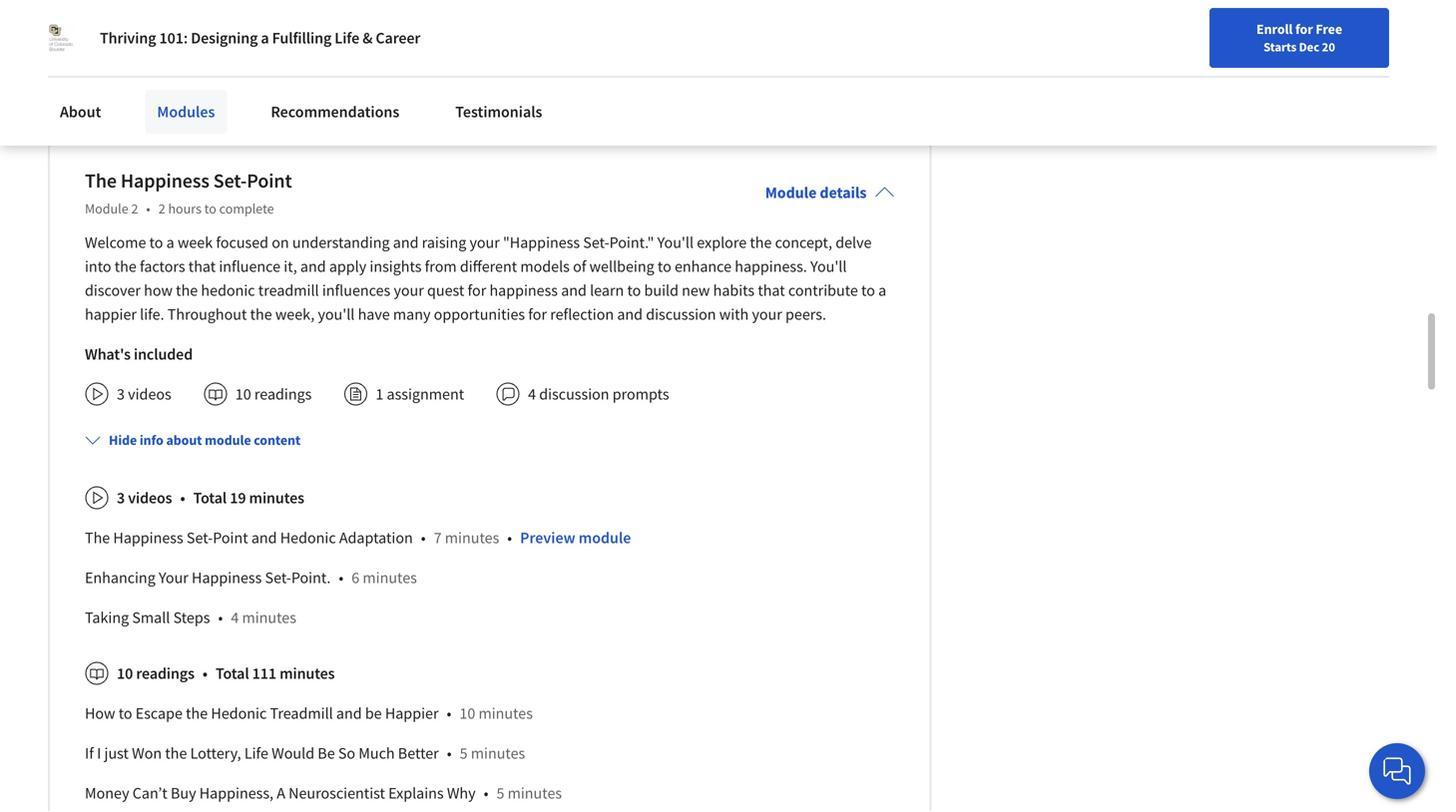 Task type: vqa. For each thing, say whether or not it's contained in the screenshot.
Explore menu ELEMENT
no



Task type: describe. For each thing, give the bounding box(es) containing it.
0 vertical spatial that
[[188, 257, 216, 277]]

opportunities
[[434, 305, 525, 325]]

minutes right 19
[[249, 488, 304, 508]]

free
[[1316, 20, 1343, 38]]

about
[[166, 431, 202, 449]]

1 horizontal spatial module
[[765, 183, 817, 203]]

• right happier
[[447, 704, 452, 724]]

4 inside hide info about module content region
[[231, 608, 239, 628]]

factors
[[140, 257, 185, 277]]

111
[[252, 664, 277, 684]]

and down the of
[[561, 281, 587, 301]]

insights
[[370, 257, 422, 277]]

build
[[644, 281, 679, 301]]

from
[[425, 257, 457, 277]]

1 horizontal spatial a
[[261, 28, 269, 48]]

videos inside hide info about module content region
[[128, 488, 172, 508]]

1 vertical spatial hedonic
[[211, 704, 267, 724]]

details
[[820, 183, 867, 203]]

happiness for the happiness set-point module 2 • 2 hours to complete
[[121, 168, 210, 193]]

point for the happiness set-point module 2 • 2 hours to complete
[[247, 168, 292, 193]]

1 horizontal spatial that
[[758, 281, 785, 301]]

starts
[[1264, 39, 1297, 55]]

and right it,
[[300, 257, 326, 277]]

complete
[[219, 200, 274, 218]]

point for the happiness set-point and hedonic adaptation • 7 minutes • preview module
[[213, 528, 248, 548]]

influences
[[322, 281, 391, 301]]

individuals
[[57, 10, 133, 30]]

for individuals
[[32, 10, 133, 30]]

new
[[1000, 63, 1026, 81]]

minutes up know someone flourishing? • 10 minutes
[[206, 37, 260, 57]]

&
[[363, 28, 373, 48]]

money
[[85, 784, 129, 804]]

the happiness set-point and hedonic adaptation • 7 minutes • preview module
[[85, 528, 631, 548]]

minutes right 6
[[363, 568, 417, 588]]

life.
[[140, 305, 164, 325]]

info
[[140, 431, 163, 449]]

enhance
[[675, 257, 732, 277]]

if i just won the lottery, life would be so much better • 5 minutes
[[85, 744, 525, 764]]

concept,
[[775, 233, 833, 253]]

your right with
[[752, 305, 782, 325]]

to inside the happiness set-point module 2 • 2 hours to complete
[[204, 200, 216, 218]]

know someone flourishing? • 10 minutes
[[85, 77, 368, 97]]

won
[[132, 744, 162, 764]]

included
[[134, 345, 193, 365]]

happiness,
[[199, 784, 274, 804]]

1 2 from the left
[[131, 200, 138, 218]]

• right steps
[[218, 608, 223, 628]]

2 horizontal spatial a
[[879, 281, 887, 301]]

the right the escape
[[186, 704, 208, 724]]

if
[[85, 744, 94, 764]]

• left 6
[[339, 568, 344, 588]]

how
[[85, 704, 115, 724]]

to up factors
[[149, 233, 163, 253]]

chat with us image
[[1382, 756, 1414, 788]]

english
[[1113, 62, 1162, 82]]

know
[[85, 77, 123, 97]]

explains
[[388, 784, 444, 804]]

1 horizontal spatial flourishing?
[[193, 77, 274, 97]]

have
[[358, 305, 390, 325]]

• down steps
[[203, 664, 208, 684]]

someone
[[126, 77, 190, 97]]

the left week,
[[250, 305, 272, 325]]

1 3 videos from the top
[[117, 385, 171, 405]]

to up build
[[658, 257, 672, 277]]

can't
[[133, 784, 167, 804]]

it,
[[284, 257, 297, 277]]

just
[[104, 744, 129, 764]]

find your new career
[[942, 63, 1067, 81]]

• inside the happiness set-point module 2 • 2 hours to complete
[[146, 200, 150, 218]]

peers.
[[786, 305, 827, 325]]

module inside region
[[579, 528, 631, 548]]

better
[[398, 744, 439, 764]]

influence
[[219, 257, 281, 277]]

much
[[359, 744, 395, 764]]

3 inside hide info about module content region
[[117, 488, 125, 508]]

dec
[[1299, 39, 1320, 55]]

10 readings inside hide info about module content region
[[117, 664, 195, 684]]

1 videos from the top
[[128, 385, 171, 405]]

hide info about module content region
[[85, 470, 895, 812]]

how to escape the hedonic treadmill and be happier • 10 minutes
[[85, 704, 533, 724]]

1 horizontal spatial 4
[[528, 385, 536, 405]]

hide info about module content
[[109, 431, 301, 449]]

happiness
[[490, 281, 558, 301]]

about link
[[48, 90, 113, 134]]

101:
[[159, 28, 188, 48]]

week,
[[275, 305, 315, 325]]

and up enhancing your happiness set-point. • 6 minutes
[[251, 528, 277, 548]]

"happiness
[[503, 233, 580, 253]]

minutes up the why
[[471, 744, 525, 764]]

on
[[272, 233, 289, 253]]

0 horizontal spatial discussion
[[539, 385, 610, 405]]

understanding
[[292, 233, 390, 253]]

happiness.
[[735, 257, 807, 277]]

1
[[376, 385, 384, 405]]

raising
[[422, 233, 466, 253]]

7
[[434, 528, 442, 548]]

explore
[[697, 233, 747, 253]]

minutes right 7
[[445, 528, 499, 548]]

0 horizontal spatial flourishing?
[[85, 37, 166, 57]]

4 discussion prompts
[[528, 385, 669, 405]]

life inside hide info about module content region
[[244, 744, 269, 764]]

20
[[1322, 39, 1336, 55]]

discussion inside welcome to a week focused on understanding and raising your "happiness set-point." you'll explore the concept, delve into the factors that influence it, and apply insights from different models of wellbeing to enhance happiness. you'll discover how the hedonic treadmill influences your quest for happiness and learn to build new habits that contribute to a happier life. throughout the week, you'll have many opportunities for reflection and discussion with your peers.
[[646, 305, 716, 325]]

0 vertical spatial 5
[[460, 744, 468, 764]]

assignment
[[387, 385, 464, 405]]

testimonials
[[455, 102, 543, 122]]

what's included
[[85, 345, 193, 365]]

the happiness set-point module 2 • 2 hours to complete
[[85, 168, 292, 218]]

your up the many
[[394, 281, 424, 301]]

show notifications image
[[1227, 65, 1251, 89]]

be
[[365, 704, 382, 724]]

for inside enroll for free starts dec 20
[[1296, 20, 1313, 38]]

10 right happier
[[460, 704, 475, 724]]

point."
[[610, 233, 654, 253]]

how
[[144, 281, 173, 301]]

readings inside hide info about module content region
[[136, 664, 195, 684]]

of
[[573, 257, 586, 277]]

treadmill
[[270, 704, 333, 724]]

neuroscientist
[[289, 784, 385, 804]]

week
[[178, 233, 213, 253]]

• left 7
[[421, 528, 426, 548]]

learn
[[590, 281, 624, 301]]

minutes right happier
[[479, 704, 533, 724]]

your
[[159, 568, 189, 588]]



Task type: locate. For each thing, give the bounding box(es) containing it.
set- up the of
[[583, 233, 610, 253]]

flourishing? down individuals
[[85, 37, 166, 57]]

1 vertical spatial 4
[[231, 608, 239, 628]]

0 vertical spatial 3
[[117, 385, 125, 405]]

0 horizontal spatial 4
[[231, 608, 239, 628]]

0 vertical spatial videos
[[128, 385, 171, 405]]

many
[[393, 305, 431, 325]]

the inside hide info about module content region
[[85, 528, 110, 548]]

videos down info
[[128, 488, 172, 508]]

1 3 from the top
[[117, 385, 125, 405]]

readings up the content
[[254, 385, 312, 405]]

1 vertical spatial videos
[[128, 488, 172, 508]]

adaptation
[[339, 528, 413, 548]]

happier
[[385, 704, 439, 724]]

1 vertical spatial discussion
[[539, 385, 610, 405]]

0 horizontal spatial career
[[376, 28, 421, 48]]

the down welcome
[[115, 257, 137, 277]]

to right how
[[119, 704, 132, 724]]

happiness
[[121, 168, 210, 193], [113, 528, 183, 548], [192, 568, 262, 588]]

0 horizontal spatial life
[[244, 744, 269, 764]]

0 vertical spatial the
[[85, 168, 117, 193]]

minutes up recommendations
[[314, 77, 368, 97]]

a
[[277, 784, 285, 804]]

taking small steps • 4 minutes
[[85, 608, 296, 628]]

point inside hide info about module content region
[[213, 528, 248, 548]]

enhancing
[[85, 568, 155, 588]]

you'll up enhance
[[657, 233, 694, 253]]

1 horizontal spatial 5
[[497, 784, 505, 804]]

1 vertical spatial module
[[579, 528, 631, 548]]

1 horizontal spatial readings
[[254, 385, 312, 405]]

your inside find your new career link
[[971, 63, 997, 81]]

• up someone
[[174, 37, 179, 57]]

3 videos down what's included
[[117, 385, 171, 405]]

the up happiness.
[[750, 233, 772, 253]]

happiness up your
[[113, 528, 183, 548]]

flourishing? • 10 minutes
[[85, 37, 260, 57]]

3
[[117, 385, 125, 405], [117, 488, 125, 508]]

1 vertical spatial life
[[244, 744, 269, 764]]

0 vertical spatial flourishing?
[[85, 37, 166, 57]]

welcome
[[85, 233, 146, 253]]

to down wellbeing
[[627, 281, 641, 301]]

1 vertical spatial the
[[85, 528, 110, 548]]

happiness inside the happiness set-point module 2 • 2 hours to complete
[[121, 168, 210, 193]]

career inside find your new career link
[[1029, 63, 1067, 81]]

module up concept,
[[765, 183, 817, 203]]

your up different
[[470, 233, 500, 253]]

quest
[[427, 281, 465, 301]]

1 vertical spatial you'll
[[811, 257, 847, 277]]

your right find
[[971, 63, 997, 81]]

and down 'learn'
[[617, 305, 643, 325]]

total left 19
[[193, 488, 227, 508]]

5
[[460, 744, 468, 764], [497, 784, 505, 804]]

flourishing? down designing
[[193, 77, 274, 97]]

1 horizontal spatial for
[[528, 305, 547, 325]]

• right the why
[[484, 784, 489, 804]]

the for the happiness set-point module 2 • 2 hours to complete
[[85, 168, 117, 193]]

the for the happiness set-point and hedonic adaptation • 7 minutes • preview module
[[85, 528, 110, 548]]

2 vertical spatial happiness
[[192, 568, 262, 588]]

the
[[750, 233, 772, 253], [115, 257, 137, 277], [176, 281, 198, 301], [250, 305, 272, 325], [186, 704, 208, 724], [165, 744, 187, 764]]

contribute
[[789, 281, 858, 301]]

2 up welcome
[[131, 200, 138, 218]]

module inside the happiness set-point module 2 • 2 hours to complete
[[85, 200, 128, 218]]

videos down what's included
[[128, 385, 171, 405]]

module inside dropdown button
[[205, 431, 251, 449]]

1 vertical spatial a
[[166, 233, 174, 253]]

1 assignment
[[376, 385, 464, 405]]

set- left 6
[[265, 568, 291, 588]]

3 down what's
[[117, 385, 125, 405]]

for
[[32, 10, 54, 30]]

to
[[204, 200, 216, 218], [149, 233, 163, 253], [658, 257, 672, 277], [627, 281, 641, 301], [862, 281, 875, 301], [119, 704, 132, 724]]

and left be
[[336, 704, 362, 724]]

0 vertical spatial readings
[[254, 385, 312, 405]]

university of colorado boulder image
[[48, 24, 76, 52]]

and up insights
[[393, 233, 419, 253]]

1 vertical spatial 3 videos
[[117, 488, 172, 508]]

different
[[460, 257, 517, 277]]

1 the from the top
[[85, 168, 117, 193]]

total for total 19 minutes
[[193, 488, 227, 508]]

a left fulfilling
[[261, 28, 269, 48]]

thriving 101: designing a fulfilling life & career
[[100, 28, 421, 48]]

treadmill
[[258, 281, 319, 301]]

for
[[1296, 20, 1313, 38], [468, 281, 486, 301], [528, 305, 547, 325]]

0 vertical spatial for
[[1296, 20, 1313, 38]]

• right better
[[447, 744, 452, 764]]

point
[[247, 168, 292, 193], [213, 528, 248, 548]]

1 horizontal spatial discussion
[[646, 305, 716, 325]]

10 up hide info about module content
[[235, 385, 251, 405]]

fulfilling
[[272, 28, 332, 48]]

escape
[[136, 704, 183, 724]]

new
[[682, 281, 710, 301]]

set- inside the happiness set-point module 2 • 2 hours to complete
[[213, 168, 247, 193]]

1 horizontal spatial module
[[579, 528, 631, 548]]

life
[[335, 28, 359, 48], [244, 744, 269, 764]]

minutes up how to escape the hedonic treadmill and be happier • 10 minutes
[[280, 664, 335, 684]]

2 2 from the left
[[158, 200, 165, 218]]

1 horizontal spatial you'll
[[811, 257, 847, 277]]

so
[[338, 744, 355, 764]]

buy
[[171, 784, 196, 804]]

total
[[193, 488, 227, 508], [216, 664, 249, 684]]

3 down hide
[[117, 488, 125, 508]]

to inside hide info about module content region
[[119, 704, 132, 724]]

• total 19 minutes
[[180, 488, 304, 508]]

5 right the why
[[497, 784, 505, 804]]

info about module content element
[[77, 415, 895, 812]]

career right new
[[1029, 63, 1067, 81]]

0 horizontal spatial for
[[468, 281, 486, 301]]

why
[[447, 784, 476, 804]]

0 horizontal spatial 2
[[131, 200, 138, 218]]

0 horizontal spatial hedonic
[[211, 704, 267, 724]]

readings
[[254, 385, 312, 405], [136, 664, 195, 684]]

0 vertical spatial hedonic
[[280, 528, 336, 548]]

0 vertical spatial discussion
[[646, 305, 716, 325]]

• left preview
[[507, 528, 512, 548]]

the right how
[[176, 281, 198, 301]]

• left 19
[[180, 488, 185, 508]]

0 vertical spatial career
[[376, 28, 421, 48]]

1 vertical spatial career
[[1029, 63, 1067, 81]]

a
[[261, 28, 269, 48], [166, 233, 174, 253], [879, 281, 887, 301]]

10 readings up the escape
[[117, 664, 195, 684]]

0 vertical spatial life
[[335, 28, 359, 48]]

hide
[[109, 431, 137, 449]]

set- up complete
[[213, 168, 247, 193]]

1 vertical spatial that
[[758, 281, 785, 301]]

6
[[352, 568, 360, 588]]

you'll up contribute
[[811, 257, 847, 277]]

into
[[85, 257, 111, 277]]

happiness up steps
[[192, 568, 262, 588]]

thriving
[[100, 28, 156, 48]]

point up complete
[[247, 168, 292, 193]]

happiness for the happiness set-point and hedonic adaptation • 7 minutes • preview module
[[113, 528, 183, 548]]

minutes
[[206, 37, 260, 57], [314, 77, 368, 97], [249, 488, 304, 508], [445, 528, 499, 548], [363, 568, 417, 588], [242, 608, 296, 628], [280, 664, 335, 684], [479, 704, 533, 724], [471, 744, 525, 764], [508, 784, 562, 804]]

a left week
[[166, 233, 174, 253]]

would
[[272, 744, 315, 764]]

1 horizontal spatial life
[[335, 28, 359, 48]]

you'll
[[318, 305, 355, 325]]

minutes right the why
[[508, 784, 562, 804]]

1 vertical spatial 10 readings
[[117, 664, 195, 684]]

2 the from the top
[[85, 528, 110, 548]]

the inside the happiness set-point module 2 • 2 hours to complete
[[85, 168, 117, 193]]

your
[[971, 63, 997, 81], [470, 233, 500, 253], [394, 281, 424, 301], [752, 305, 782, 325]]

0 vertical spatial a
[[261, 28, 269, 48]]

1 vertical spatial flourishing?
[[193, 77, 274, 97]]

2 vertical spatial for
[[528, 305, 547, 325]]

10 down taking
[[117, 664, 133, 684]]

the up welcome
[[85, 168, 117, 193]]

testimonials link
[[444, 90, 554, 134]]

0 vertical spatial you'll
[[657, 233, 694, 253]]

2 vertical spatial a
[[879, 281, 887, 301]]

10 up know someone flourishing? • 10 minutes
[[187, 37, 203, 57]]

life left would
[[244, 744, 269, 764]]

module right preview
[[579, 528, 631, 548]]

welcome to a week focused on understanding and raising your "happiness set-point." you'll explore the concept, delve into the factors that influence it, and apply insights from different models of wellbeing to enhance happiness. you'll discover how the hedonic treadmill influences your quest for happiness and learn to build new habits that contribute to a happier life. throughout the week, you'll have many opportunities for reflection and discussion with your peers.
[[85, 233, 887, 325]]

0 vertical spatial happiness
[[121, 168, 210, 193]]

module up welcome
[[85, 200, 128, 218]]

1 vertical spatial readings
[[136, 664, 195, 684]]

career right the & at the left
[[376, 28, 421, 48]]

enroll
[[1257, 20, 1293, 38]]

focused
[[216, 233, 269, 253]]

0 vertical spatial 10 readings
[[235, 385, 312, 405]]

3 videos inside hide info about module content region
[[117, 488, 172, 508]]

to right contribute
[[862, 281, 875, 301]]

enroll for free starts dec 20
[[1257, 20, 1343, 55]]

0 horizontal spatial 10 readings
[[117, 664, 195, 684]]

find
[[942, 63, 968, 81]]

1 vertical spatial for
[[468, 281, 486, 301]]

1 horizontal spatial 2
[[158, 200, 165, 218]]

2 horizontal spatial for
[[1296, 20, 1313, 38]]

videos
[[128, 385, 171, 405], [128, 488, 172, 508]]

for up "opportunities"
[[468, 281, 486, 301]]

0 vertical spatial total
[[193, 488, 227, 508]]

discussion left prompts
[[539, 385, 610, 405]]

set- up your
[[187, 528, 213, 548]]

for up 'dec' at the top right
[[1296, 20, 1313, 38]]

prompts
[[613, 385, 669, 405]]

1 vertical spatial happiness
[[113, 528, 183, 548]]

happiness up the hours
[[121, 168, 210, 193]]

you'll
[[657, 233, 694, 253], [811, 257, 847, 277]]

•
[[174, 37, 179, 57], [282, 77, 287, 97], [146, 200, 150, 218], [180, 488, 185, 508], [421, 528, 426, 548], [507, 528, 512, 548], [339, 568, 344, 588], [218, 608, 223, 628], [203, 664, 208, 684], [447, 704, 452, 724], [447, 744, 452, 764], [484, 784, 489, 804]]

3 videos down info
[[117, 488, 172, 508]]

hedonic
[[201, 281, 255, 301]]

set- inside welcome to a week focused on understanding and raising your "happiness set-point." you'll explore the concept, delve into the factors that influence it, and apply insights from different models of wellbeing to enhance happiness. you'll discover how the hedonic treadmill influences your quest for happiness and learn to build new habits that contribute to a happier life. throughout the week, you'll have many opportunities for reflection and discussion with your peers.
[[583, 233, 610, 253]]

1 vertical spatial point
[[213, 528, 248, 548]]

total left 111
[[216, 664, 249, 684]]

hedonic
[[280, 528, 336, 548], [211, 704, 267, 724]]

0 vertical spatial 4
[[528, 385, 536, 405]]

find your new career link
[[932, 60, 1077, 85]]

0 horizontal spatial a
[[166, 233, 174, 253]]

0 horizontal spatial module
[[85, 200, 128, 218]]

10 readings up the content
[[235, 385, 312, 405]]

1 horizontal spatial 10 readings
[[235, 385, 312, 405]]

10 readings
[[235, 385, 312, 405], [117, 664, 195, 684]]

the
[[85, 168, 117, 193], [85, 528, 110, 548]]

content
[[254, 431, 301, 449]]

1 horizontal spatial hedonic
[[280, 528, 336, 548]]

• down fulfilling
[[282, 77, 287, 97]]

what's
[[85, 345, 131, 365]]

hedonic up 'point.'
[[280, 528, 336, 548]]

for down happiness
[[528, 305, 547, 325]]

point inside the happiness set-point module 2 • 2 hours to complete
[[247, 168, 292, 193]]

• total 111 minutes
[[203, 664, 335, 684]]

to right the hours
[[204, 200, 216, 218]]

the up enhancing at the left bottom
[[85, 528, 110, 548]]

2 3 from the top
[[117, 488, 125, 508]]

1 vertical spatial 5
[[497, 784, 505, 804]]

module
[[765, 183, 817, 203], [85, 200, 128, 218]]

0 horizontal spatial that
[[188, 257, 216, 277]]

coursera image
[[24, 56, 151, 88]]

readings up the escape
[[136, 664, 195, 684]]

modules
[[157, 102, 215, 122]]

0 horizontal spatial module
[[205, 431, 251, 449]]

happier
[[85, 305, 137, 325]]

None search field
[[285, 52, 614, 92]]

i
[[97, 744, 101, 764]]

point.
[[291, 568, 331, 588]]

5 up the why
[[460, 744, 468, 764]]

life left the & at the left
[[335, 28, 359, 48]]

2 left the hours
[[158, 200, 165, 218]]

about
[[60, 102, 101, 122]]

discussion down new
[[646, 305, 716, 325]]

0 horizontal spatial you'll
[[657, 233, 694, 253]]

hedonic up lottery,
[[211, 704, 267, 724]]

2 videos from the top
[[128, 488, 172, 508]]

1 vertical spatial 3
[[117, 488, 125, 508]]

that down happiness.
[[758, 281, 785, 301]]

preview module link
[[520, 528, 631, 548]]

point down 19
[[213, 528, 248, 548]]

wellbeing
[[590, 257, 655, 277]]

minutes down enhancing your happiness set-point. • 6 minutes
[[242, 608, 296, 628]]

that down week
[[188, 257, 216, 277]]

total for total 111 minutes
[[216, 664, 249, 684]]

the right won
[[165, 744, 187, 764]]

10 up recommendations
[[295, 77, 311, 97]]

0 vertical spatial point
[[247, 168, 292, 193]]

english button
[[1077, 40, 1198, 105]]

0 vertical spatial 3 videos
[[117, 385, 171, 405]]

hide info about module content button
[[77, 422, 309, 458]]

module right about
[[205, 431, 251, 449]]

0 vertical spatial module
[[205, 431, 251, 449]]

0 horizontal spatial readings
[[136, 664, 195, 684]]

a right contribute
[[879, 281, 887, 301]]

• left the hours
[[146, 200, 150, 218]]

recommendations link
[[259, 90, 412, 134]]

0 horizontal spatial 5
[[460, 744, 468, 764]]

1 horizontal spatial career
[[1029, 63, 1067, 81]]

discover
[[85, 281, 141, 301]]

1 vertical spatial total
[[216, 664, 249, 684]]

2 3 videos from the top
[[117, 488, 172, 508]]



